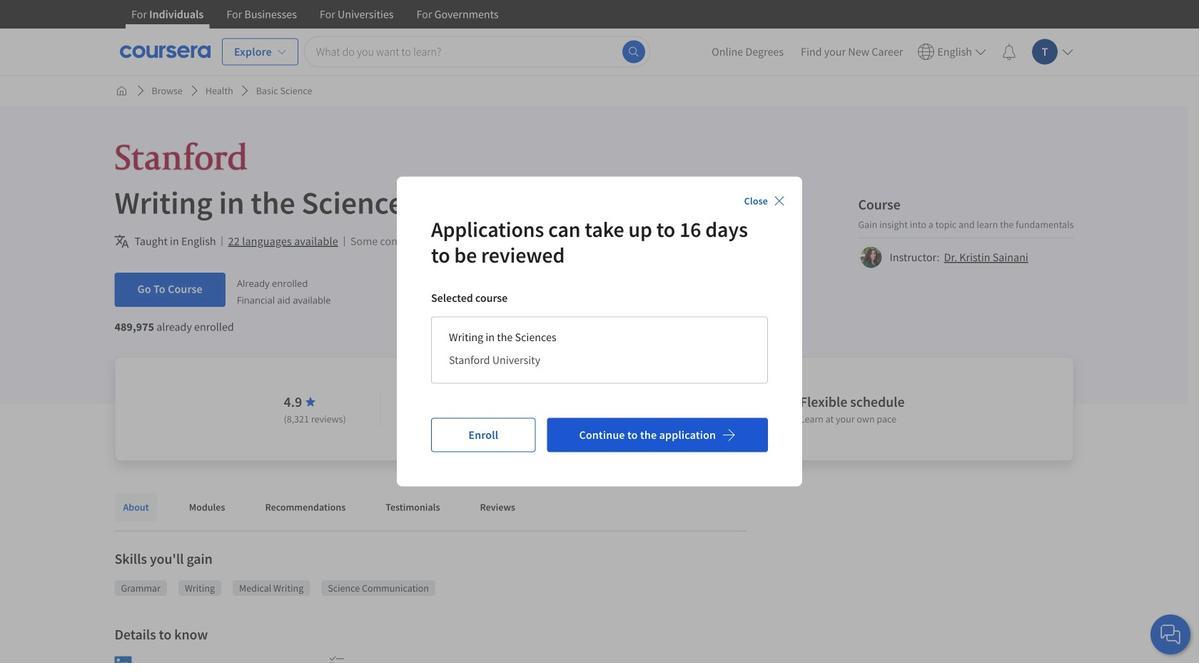 Task type: locate. For each thing, give the bounding box(es) containing it.
dr. kristin sainani image
[[860, 247, 882, 268]]

dialog
[[397, 177, 802, 486]]

None search field
[[304, 36, 650, 67]]

coursera image
[[120, 40, 211, 63]]



Task type: describe. For each thing, give the bounding box(es) containing it.
home image
[[116, 85, 127, 96]]

banner navigation
[[120, 0, 510, 39]]

stanford university image
[[115, 141, 248, 173]]



Task type: vqa. For each thing, say whether or not it's contained in the screenshot.
Arts
no



